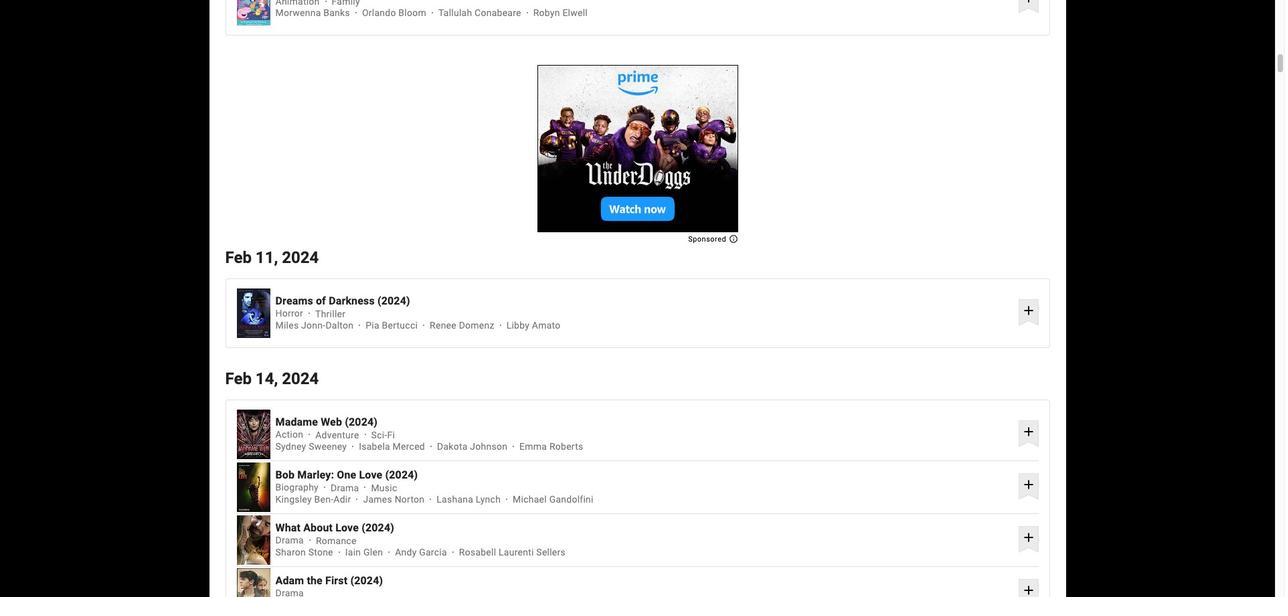 Task type: locate. For each thing, give the bounding box(es) containing it.
andy garcia
[[395, 547, 447, 557]]

add image for what about love (2024)
[[1021, 529, 1037, 545]]

(2024) up music
[[385, 469, 418, 481]]

sweeney
[[309, 441, 347, 452]]

3 group from the top
[[237, 409, 270, 459]]

love up music
[[359, 469, 382, 481]]

group left the adam on the bottom left
[[237, 568, 270, 597]]

dalton
[[326, 320, 354, 331]]

feb left 14,
[[225, 369, 252, 388]]

feb left the 11,
[[225, 248, 252, 267]]

2024 right 14,
[[282, 369, 319, 388]]

tallulah conabeare
[[438, 8, 521, 18]]

robyn elwell
[[533, 8, 588, 18]]

11,
[[256, 248, 278, 267]]

bertucci
[[382, 320, 418, 331]]

2 group from the top
[[237, 288, 270, 338]]

(2024) for dreams of darkness (2024)
[[377, 295, 410, 308]]

1 vertical spatial add image
[[1021, 529, 1037, 545]]

2 feb from the top
[[225, 369, 252, 388]]

1 2024 from the top
[[282, 248, 319, 267]]

bloom
[[398, 8, 426, 18]]

add image
[[1021, 423, 1037, 439], [1021, 529, 1037, 545], [1021, 582, 1037, 597]]

group left bob
[[237, 462, 270, 512]]

(2024) up pia bertucci
[[377, 295, 410, 308]]

michael gandolfini
[[513, 494, 594, 505]]

group for what
[[237, 515, 270, 565]]

iain glen
[[345, 547, 383, 557]]

rosabell
[[459, 547, 496, 557]]

of
[[316, 295, 326, 308]]

group left what
[[237, 515, 270, 565]]

5 group from the top
[[237, 515, 270, 565]]

drama up sharon
[[275, 535, 304, 546]]

music
[[371, 482, 397, 493]]

marley:
[[297, 469, 334, 481]]

feb for feb 11, 2024
[[225, 248, 252, 267]]

drama up 'adir'
[[331, 482, 359, 493]]

banks
[[323, 8, 350, 18]]

orlando bloom
[[362, 8, 426, 18]]

orlando
[[362, 8, 396, 18]]

james norton
[[363, 494, 425, 505]]

adam the first (2024) button
[[275, 574, 1013, 587]]

renee domenz, edyta drobinski, libby amato, pia bertucci, and miles jonn-dalton in dreams of darkness (2024) image
[[237, 288, 270, 338]]

laurenti
[[499, 547, 534, 557]]

robyn
[[533, 8, 560, 18]]

group for bob
[[237, 462, 270, 512]]

(2024)
[[377, 295, 410, 308], [345, 416, 378, 429], [385, 469, 418, 481], [362, 522, 394, 534], [350, 574, 383, 587]]

1 feb from the top
[[225, 248, 252, 267]]

1 vertical spatial 2024
[[282, 369, 319, 388]]

(2024) up sci-
[[345, 416, 378, 429]]

isabela merced
[[359, 441, 425, 452]]

drama
[[331, 482, 359, 493], [275, 535, 304, 546]]

4 group from the top
[[237, 462, 270, 512]]

conabeare
[[475, 8, 521, 18]]

2 vertical spatial add image
[[1021, 582, 1037, 597]]

horror
[[275, 308, 303, 319]]

dreams of darkness (2024)
[[275, 295, 410, 308]]

sponsored content section
[[537, 65, 738, 244]]

gandolfini
[[549, 494, 594, 505]]

jonn-
[[301, 320, 326, 331]]

group
[[237, 0, 270, 25], [237, 288, 270, 338], [237, 409, 270, 459], [237, 462, 270, 512], [237, 515, 270, 565], [237, 568, 270, 597]]

sharon
[[275, 547, 306, 557]]

(2024) up glen at the left
[[362, 522, 394, 534]]

2 add image from the top
[[1021, 529, 1037, 545]]

1 vertical spatial feb
[[225, 369, 252, 388]]

1 vertical spatial drama
[[275, 535, 304, 546]]

fi
[[387, 429, 395, 440]]

2 2024 from the top
[[282, 369, 319, 388]]

domenz
[[459, 320, 494, 331]]

tallulah
[[438, 8, 472, 18]]

group left action
[[237, 409, 270, 459]]

feb 14, 2024
[[225, 369, 319, 388]]

0 vertical spatial feb
[[225, 248, 252, 267]]

2 add image from the top
[[1021, 302, 1037, 318]]

1 vertical spatial add image
[[1021, 302, 1037, 318]]

darkness
[[329, 295, 375, 308]]

adam
[[275, 574, 304, 587]]

sharon stone
[[275, 547, 333, 557]]

2024
[[282, 248, 319, 267], [282, 369, 319, 388]]

renee domenz
[[430, 320, 494, 331]]

love up romance
[[335, 522, 359, 534]]

0 vertical spatial add image
[[1021, 0, 1037, 6]]

roberts
[[549, 441, 583, 452]]

group left "morwenna" at the top
[[237, 0, 270, 25]]

kingsley
[[275, 494, 312, 505]]

group left miles
[[237, 288, 270, 338]]

2024 right the 11,
[[282, 248, 319, 267]]

1 horizontal spatial drama
[[331, 482, 359, 493]]

what about love (2024) button
[[275, 522, 1013, 534]]

0 vertical spatial add image
[[1021, 423, 1037, 439]]

add image for adam the first (2024)
[[1021, 582, 1037, 597]]

2 vertical spatial add image
[[1021, 476, 1037, 492]]

bob marley: one love (2024) button
[[275, 469, 1013, 481]]

1 add image from the top
[[1021, 423, 1037, 439]]

emma
[[519, 441, 547, 452]]

3 add image from the top
[[1021, 476, 1037, 492]]

3 add image from the top
[[1021, 582, 1037, 597]]

michael
[[513, 494, 547, 505]]

1 group from the top
[[237, 0, 270, 25]]

0 vertical spatial 2024
[[282, 248, 319, 267]]

andy
[[395, 547, 417, 557]]

johnson
[[470, 441, 507, 452]]

(2024) down iain glen
[[350, 574, 383, 587]]

feb
[[225, 248, 252, 267], [225, 369, 252, 388]]

pia
[[366, 320, 379, 331]]

adir
[[334, 494, 351, 505]]

6 group from the top
[[237, 568, 270, 597]]

2024 for feb 11, 2024
[[282, 248, 319, 267]]

0 vertical spatial love
[[359, 469, 382, 481]]

add image
[[1021, 0, 1037, 6], [1021, 302, 1037, 318], [1021, 476, 1037, 492]]



Task type: describe. For each thing, give the bounding box(es) containing it.
lynch
[[476, 494, 501, 505]]

rosabell laurenti sellers
[[459, 547, 566, 557]]

0 vertical spatial drama
[[331, 482, 359, 493]]

dakota johnson, tahar rahim, sydney sweeney, isabela merced, and celeste o'connor in madame web (2024) image
[[237, 409, 270, 459]]

dakota johnson
[[437, 441, 507, 452]]

lashana lynch
[[437, 494, 501, 505]]

add image for madame web (2024)
[[1021, 423, 1037, 439]]

0 horizontal spatial drama
[[275, 535, 304, 546]]

thriller
[[315, 308, 346, 319]]

1 add image from the top
[[1021, 0, 1037, 6]]

2024 for feb 14, 2024
[[282, 369, 319, 388]]

stone
[[308, 547, 333, 557]]

romance
[[316, 535, 357, 546]]

peppa's cinema party (2024) image
[[237, 0, 270, 25]]

sci-
[[371, 429, 387, 440]]

james
[[363, 494, 392, 505]]

what
[[275, 522, 301, 534]]

renee
[[430, 320, 456, 331]]

sci-fi
[[371, 429, 395, 440]]

sydney
[[275, 441, 306, 452]]

madame web (2024) button
[[275, 416, 1013, 429]]

(2024) for what about love (2024)
[[362, 522, 394, 534]]

ben-
[[314, 494, 334, 505]]

first
[[325, 574, 348, 587]]

dreams of darkness (2024) button
[[275, 295, 1013, 308]]

garcia
[[419, 547, 447, 557]]

sellers
[[536, 547, 566, 557]]

emma roberts
[[519, 441, 583, 452]]

glen
[[363, 547, 383, 557]]

madame web (2024)
[[275, 416, 378, 429]]

isabela
[[359, 441, 390, 452]]

group for adam
[[237, 568, 270, 597]]

bob marley: one love (2024)
[[275, 469, 418, 481]]

miguel ángel muñoz and marielle jaffe in what about love (2024) image
[[237, 515, 270, 565]]

group for madame
[[237, 409, 270, 459]]

add image for bob marley: one love (2024)
[[1021, 476, 1037, 492]]

amato
[[532, 320, 561, 331]]

1 vertical spatial love
[[335, 522, 359, 534]]

bob
[[275, 469, 295, 481]]

madame
[[275, 416, 318, 429]]

morwenna banks
[[275, 8, 350, 18]]

miles
[[275, 320, 299, 331]]

adventure
[[315, 429, 359, 440]]

adam the first (2024)
[[275, 574, 383, 587]]

pia bertucci
[[366, 320, 418, 331]]

one
[[337, 469, 356, 481]]

feb for feb 14, 2024
[[225, 369, 252, 388]]

dakota
[[437, 441, 468, 452]]

sydney sweeney
[[275, 441, 347, 452]]

libby amato
[[506, 320, 561, 331]]

dreams
[[275, 295, 313, 308]]

merced
[[393, 441, 425, 452]]

kingsley ben-adir
[[275, 494, 351, 505]]

sponsored
[[688, 235, 729, 244]]

morwenna
[[275, 8, 321, 18]]

about
[[303, 522, 333, 534]]

action
[[275, 429, 303, 440]]

the
[[307, 574, 323, 587]]

libby
[[506, 320, 530, 331]]

lashana
[[437, 494, 473, 505]]

(2024) for adam the first (2024)
[[350, 574, 383, 587]]

david duchovny and oakes fegley in adam the first (2024) image
[[237, 568, 270, 597]]

kingsley ben-adir in bob marley: one love (2024) image
[[237, 462, 270, 512]]

group for dreams
[[237, 288, 270, 338]]

web
[[321, 416, 342, 429]]

norton
[[395, 494, 425, 505]]

add image for dreams of darkness (2024)
[[1021, 302, 1037, 318]]

iain
[[345, 547, 361, 557]]

feb 11, 2024
[[225, 248, 319, 267]]

miles jonn-dalton
[[275, 320, 354, 331]]

elwell
[[563, 8, 588, 18]]

what about love (2024)
[[275, 522, 394, 534]]

14,
[[256, 369, 278, 388]]

biography
[[275, 482, 319, 493]]



Task type: vqa. For each thing, say whether or not it's contained in the screenshot.
add image associated with Dreams of Darkness (2024)
yes



